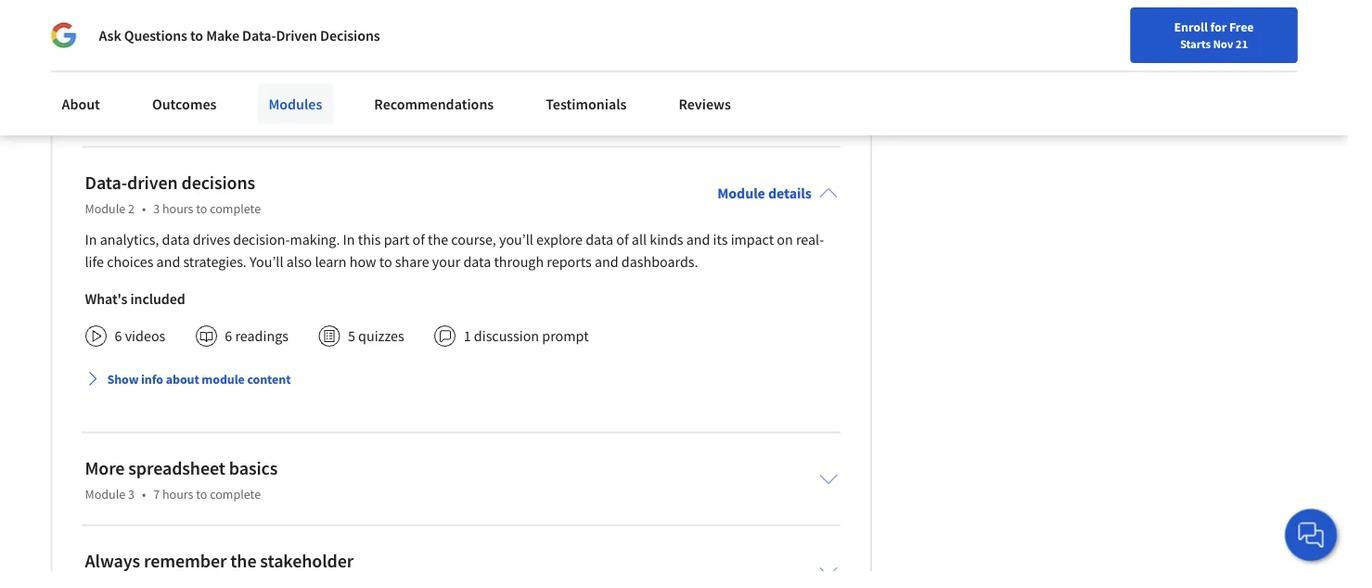 Task type: locate. For each thing, give the bounding box(es) containing it.
kinds
[[650, 231, 683, 249]]

data down course, in the top left of the page
[[463, 253, 491, 272]]

• left the 7
[[142, 486, 146, 503]]

google image
[[51, 22, 77, 48]]

recommendations
[[374, 95, 494, 113]]

to down spreadsheet
[[196, 486, 207, 503]]

2 6 from the left
[[225, 327, 232, 346]]

and right reports
[[595, 253, 618, 272]]

menu item
[[959, 19, 1078, 79]]

1 horizontal spatial data-
[[242, 26, 276, 45]]

make
[[206, 26, 239, 45]]

1 horizontal spatial 6
[[225, 327, 232, 346]]

6 for 6 videos
[[115, 327, 122, 346]]

spreadsheet
[[128, 457, 225, 480]]

show info about module content button
[[77, 363, 298, 396]]

complete
[[210, 200, 261, 217], [210, 486, 261, 503]]

in
[[85, 231, 97, 249], [343, 231, 355, 249]]

complete for decisions
[[210, 200, 261, 217]]

hours for spreadsheet
[[162, 486, 193, 503]]

module up the analytics,
[[85, 200, 125, 217]]

readings
[[235, 327, 288, 346]]

problem
[[141, 86, 194, 105]]

1 vertical spatial hours
[[162, 486, 193, 503]]

2 • from the top
[[142, 486, 146, 503]]

more spreadsheet basics module 3 • 7 hours to complete
[[85, 457, 278, 503]]

course,
[[451, 231, 496, 249]]

5 quizzes
[[348, 327, 404, 346]]

0 vertical spatial data-
[[242, 26, 276, 45]]

prompt
[[542, 327, 589, 346]]

analytics
[[212, 49, 268, 67]]

minutes
[[243, 12, 294, 30], [268, 86, 318, 105]]

module for more spreadsheet basics
[[85, 486, 125, 503]]

1 horizontal spatial of
[[616, 231, 629, 249]]

included
[[130, 290, 185, 309]]

show
[[107, 371, 139, 388]]

1 horizontal spatial in
[[343, 231, 355, 249]]

1 vertical spatial data-
[[85, 171, 127, 194]]

0 vertical spatial complete
[[210, 200, 261, 217]]

strategies.
[[183, 253, 247, 272]]

2 complete from the top
[[210, 486, 261, 503]]

0 horizontal spatial and
[[156, 253, 180, 272]]

module inside more spreadsheet basics module 3 • 7 hours to complete
[[85, 486, 125, 503]]

and left its
[[686, 231, 710, 249]]

modules
[[269, 95, 322, 113]]

0 horizontal spatial in
[[85, 231, 97, 249]]

None search field
[[264, 12, 571, 49]]

module
[[717, 184, 765, 203], [85, 200, 125, 217], [85, 486, 125, 503]]

2 left plugins
[[115, 12, 122, 30]]

minutes right 20
[[243, 12, 294, 30]]

enroll
[[1174, 19, 1208, 35]]

0 vertical spatial hours
[[162, 200, 193, 217]]

complete inside more spreadsheet basics module 3 • 7 hours to complete
[[210, 486, 261, 503]]

1 of from the left
[[412, 231, 425, 249]]

in left the this
[[343, 231, 355, 249]]

data left drives
[[162, 231, 190, 249]]

21
[[1236, 36, 1248, 51]]

1 6 from the left
[[115, 327, 122, 346]]

6 readings
[[225, 327, 288, 346]]

minutes right 10
[[268, 86, 318, 105]]

videos
[[125, 327, 165, 346]]

module down more
[[85, 486, 125, 503]]

3 left the 7
[[128, 486, 134, 503]]

data- up analytics
[[242, 26, 276, 45]]

6
[[115, 327, 122, 346], [225, 327, 232, 346]]

• inside data-driven decisions module 2 • 3 hours to complete
[[142, 200, 146, 217]]

basic
[[106, 86, 138, 105]]

0 horizontal spatial 3
[[128, 486, 134, 503]]

data-driven decisions module 2 • 3 hours to complete
[[85, 171, 261, 217]]

module inside data-driven decisions module 2 • 3 hours to complete
[[85, 200, 125, 217]]

decisions
[[320, 26, 380, 45]]

decisions
[[181, 171, 255, 194]]

6 left videos on the bottom left
[[115, 327, 122, 346]]

of left the
[[412, 231, 425, 249]]

choices
[[107, 253, 153, 272]]

1 vertical spatial •
[[142, 486, 146, 503]]

3 down driven
[[153, 200, 160, 217]]

1 complete from the top
[[210, 200, 261, 217]]

• for driven
[[142, 200, 146, 217]]

2 of from the left
[[616, 231, 629, 249]]

six basic problem types
[[85, 86, 231, 105]]

hours down driven
[[162, 200, 193, 217]]

life
[[85, 253, 104, 272]]

10 minutes
[[250, 86, 318, 105]]

6 left readings
[[225, 327, 232, 346]]

0 vertical spatial 3
[[153, 200, 160, 217]]

coursera image
[[22, 15, 140, 45]]

data up reports
[[586, 231, 613, 249]]

1 horizontal spatial and
[[595, 253, 618, 272]]

0 horizontal spatial of
[[412, 231, 425, 249]]

and right choices
[[156, 253, 180, 272]]

0 vertical spatial 2
[[115, 12, 122, 30]]

0 horizontal spatial 6
[[115, 327, 122, 346]]

2 hours from the top
[[162, 486, 193, 503]]

complete inside data-driven decisions module 2 • 3 hours to complete
[[210, 200, 261, 217]]

types
[[197, 86, 231, 105]]

hours right the 7
[[162, 486, 193, 503]]

hours inside more spreadsheet basics module 3 • 7 hours to complete
[[162, 486, 193, 503]]

to inside more spreadsheet basics module 3 • 7 hours to complete
[[196, 486, 207, 503]]

1 • from the top
[[142, 200, 146, 217]]

• inside more spreadsheet basics module 3 • 7 hours to complete
[[142, 486, 146, 503]]

driven
[[276, 26, 317, 45]]

dashboards.
[[621, 253, 698, 272]]

0 horizontal spatial data-
[[85, 171, 127, 194]]

also
[[286, 253, 312, 272]]

2 up the analytics,
[[128, 200, 134, 217]]

1 vertical spatial minutes
[[268, 86, 318, 105]]

content
[[247, 371, 291, 388]]

data-
[[242, 26, 276, 45], [85, 171, 127, 194]]

free
[[1229, 19, 1254, 35]]

1 horizontal spatial 2
[[128, 200, 134, 217]]

part
[[384, 231, 410, 249]]

1 hours from the top
[[162, 200, 193, 217]]

3 inside data-driven decisions module 2 • 3 hours to complete
[[153, 200, 160, 217]]

1 horizontal spatial 3
[[153, 200, 160, 217]]

what's
[[85, 290, 127, 309]]

of left all
[[616, 231, 629, 249]]

1 vertical spatial complete
[[210, 486, 261, 503]]

complete down the basics
[[210, 486, 261, 503]]

refresher: your data analytics certificate roadmap
[[85, 49, 392, 67]]

data
[[182, 49, 210, 67], [162, 231, 190, 249], [586, 231, 613, 249], [463, 253, 491, 272]]

total
[[191, 12, 222, 30]]

and
[[686, 231, 710, 249], [156, 253, 180, 272], [595, 253, 618, 272]]

to right how
[[379, 253, 392, 272]]

outcomes link
[[141, 84, 228, 124]]

reviews
[[679, 95, 731, 113]]

decision-
[[233, 231, 290, 249]]

roadmap
[[336, 49, 392, 67]]

the
[[428, 231, 448, 249]]

data- up the analytics,
[[85, 171, 127, 194]]

outcomes
[[152, 95, 217, 113]]

to down decisions
[[196, 200, 207, 217]]

5
[[348, 327, 355, 346]]

0 vertical spatial •
[[142, 200, 146, 217]]

1 vertical spatial 2
[[128, 200, 134, 217]]

• down driven
[[142, 200, 146, 217]]

hours
[[162, 200, 193, 217], [162, 486, 193, 503]]

2 in from the left
[[343, 231, 355, 249]]

testimonials
[[546, 95, 627, 113]]

complete down decisions
[[210, 200, 261, 217]]

1
[[464, 327, 471, 346]]

3
[[153, 200, 160, 217], [128, 486, 134, 503]]

in up the life
[[85, 231, 97, 249]]

about
[[166, 371, 199, 388]]

learn
[[315, 253, 347, 272]]

hours inside data-driven decisions module 2 • 3 hours to complete
[[162, 200, 193, 217]]

1 vertical spatial 3
[[128, 486, 134, 503]]



Task type: vqa. For each thing, say whether or not it's contained in the screenshot.
types
yes



Task type: describe. For each thing, give the bounding box(es) containing it.
0 horizontal spatial 2
[[115, 12, 122, 30]]

20
[[225, 12, 240, 30]]

refresher:
[[85, 49, 148, 67]]

2 horizontal spatial and
[[686, 231, 710, 249]]

for
[[1210, 19, 1227, 35]]

this
[[358, 231, 381, 249]]

module
[[202, 371, 245, 388]]

drives
[[193, 231, 230, 249]]

quizzes
[[358, 327, 404, 346]]

what's included
[[85, 290, 185, 309]]

total 20 minutes
[[191, 12, 294, 30]]

testimonials link
[[535, 84, 638, 124]]

10
[[250, 86, 265, 105]]

nov
[[1213, 36, 1233, 51]]

about link
[[51, 84, 111, 124]]

2 plugins
[[115, 12, 171, 30]]

7
[[153, 486, 160, 503]]

about
[[62, 95, 100, 113]]

through
[[494, 253, 544, 272]]

reviews link
[[668, 84, 742, 124]]

chat with us image
[[1296, 521, 1326, 550]]

your
[[432, 253, 460, 272]]

6 videos
[[115, 327, 165, 346]]

module up impact
[[717, 184, 765, 203]]

info
[[141, 371, 163, 388]]

certificate
[[271, 49, 333, 67]]

all
[[632, 231, 647, 249]]

6 for 6 readings
[[225, 327, 232, 346]]

six
[[85, 86, 103, 105]]

to left the make
[[190, 26, 203, 45]]

0 vertical spatial minutes
[[243, 12, 294, 30]]

analytics,
[[100, 231, 159, 249]]

enroll for free starts nov 21
[[1174, 19, 1254, 51]]

your
[[151, 49, 179, 67]]

modules link
[[257, 84, 333, 124]]

ask
[[99, 26, 121, 45]]

how
[[350, 253, 376, 272]]

impact
[[731, 231, 774, 249]]

you'll
[[250, 253, 283, 272]]

module details
[[717, 184, 812, 203]]

on
[[777, 231, 793, 249]]

details
[[768, 184, 812, 203]]

real-
[[796, 231, 824, 249]]

show info about module content
[[107, 371, 291, 388]]

data right your
[[182, 49, 210, 67]]

share
[[395, 253, 429, 272]]

recommendations link
[[363, 84, 505, 124]]

more
[[85, 457, 125, 480]]

3 inside more spreadsheet basics module 3 • 7 hours to complete
[[128, 486, 134, 503]]

discussion
[[474, 327, 539, 346]]

to inside in analytics, data drives decision-making. in this part of the course, you'll explore data of all kinds and its impact on real- life choices and strategies. you'll also learn how to share your data through reports and dashboards.
[[379, 253, 392, 272]]

you'll
[[499, 231, 533, 249]]

data- inside data-driven decisions module 2 • 3 hours to complete
[[85, 171, 127, 194]]

• for spreadsheet
[[142, 486, 146, 503]]

driven
[[127, 171, 178, 194]]

its
[[713, 231, 728, 249]]

module for data-driven decisions
[[85, 200, 125, 217]]

to inside data-driven decisions module 2 • 3 hours to complete
[[196, 200, 207, 217]]

hours for driven
[[162, 200, 193, 217]]

2 inside data-driven decisions module 2 • 3 hours to complete
[[128, 200, 134, 217]]

1 discussion prompt
[[464, 327, 589, 346]]

1 in from the left
[[85, 231, 97, 249]]

plugins
[[125, 12, 171, 30]]

making.
[[290, 231, 340, 249]]

basics
[[229, 457, 278, 480]]

starts
[[1180, 36, 1211, 51]]

in analytics, data drives decision-making. in this part of the course, you'll explore data of all kinds and its impact on real- life choices and strategies. you'll also learn how to share your data through reports and dashboards.
[[85, 231, 824, 272]]

complete for basics
[[210, 486, 261, 503]]

explore
[[536, 231, 583, 249]]

questions
[[124, 26, 187, 45]]

ask questions to make data-driven decisions
[[99, 26, 380, 45]]

reports
[[547, 253, 592, 272]]



